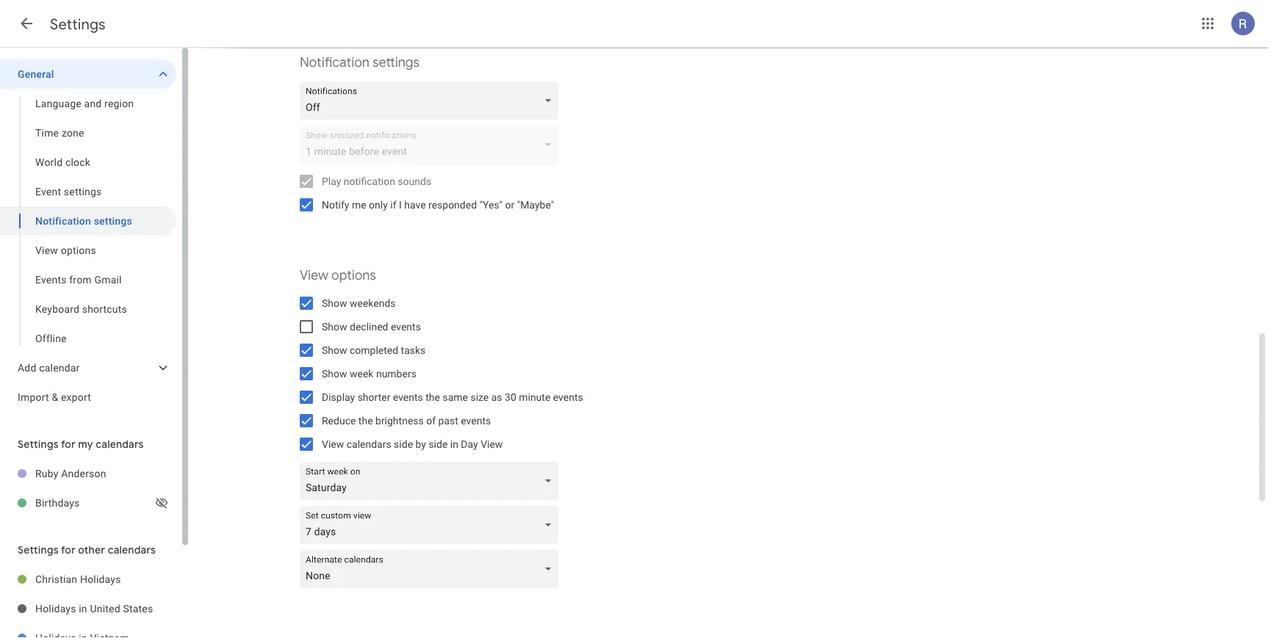 Task type: vqa. For each thing, say whether or not it's contained in the screenshot.
the left IN
yes



Task type: describe. For each thing, give the bounding box(es) containing it.
show declined events
[[322, 321, 421, 333]]

settings heading
[[50, 15, 106, 33]]

0 horizontal spatial the
[[359, 415, 373, 427]]

holidays inside tree item
[[80, 574, 121, 586]]

notify
[[322, 199, 349, 211]]

holidays in united states link
[[35, 595, 176, 624]]

view calendars side by side in day view
[[322, 438, 503, 451]]

reduce
[[322, 415, 356, 427]]

of
[[426, 415, 436, 427]]

region
[[104, 97, 134, 110]]

"yes"
[[480, 199, 503, 211]]

show for show completed tasks
[[322, 344, 347, 356]]

size
[[471, 391, 489, 404]]

birthdays tree item
[[0, 489, 176, 518]]

birthdays
[[35, 497, 80, 509]]

keyboard
[[35, 303, 79, 315]]

1 horizontal spatial view options
[[300, 267, 376, 284]]

holidays in vietnam tree item
[[0, 624, 176, 639]]

notify me only if i have responded "yes" or "maybe"
[[322, 199, 554, 211]]

united
[[90, 603, 120, 615]]

calendars for settings for other calendars
[[108, 544, 156, 557]]

shortcuts
[[82, 303, 127, 315]]

&
[[52, 391, 58, 404]]

30
[[505, 391, 517, 404]]

tasks
[[401, 344, 426, 356]]

calendar
[[39, 362, 80, 374]]

show for show weekends
[[322, 297, 347, 309]]

display shorter events the same size as 30 minute events
[[322, 391, 583, 404]]

view down the reduce
[[322, 438, 344, 451]]

for for other
[[61, 544, 76, 557]]

language
[[35, 97, 82, 110]]

christian
[[35, 574, 77, 586]]

1 horizontal spatial notification
[[300, 54, 370, 71]]

christian holidays tree item
[[0, 565, 176, 595]]

christian holidays
[[35, 574, 121, 586]]

event settings
[[35, 186, 102, 198]]

anderson
[[61, 468, 106, 480]]

brightness
[[376, 415, 424, 427]]

1 side from the left
[[394, 438, 413, 451]]

holidays inside 'link'
[[35, 603, 76, 615]]

event
[[35, 186, 61, 198]]

view right day
[[481, 438, 503, 451]]

import
[[18, 391, 49, 404]]

i
[[399, 199, 402, 211]]

past
[[438, 415, 459, 427]]

show completed tasks
[[322, 344, 426, 356]]

same
[[443, 391, 468, 404]]

reduce the brightness of past events
[[322, 415, 491, 427]]

minute
[[519, 391, 551, 404]]

view options inside group
[[35, 244, 96, 257]]

by
[[416, 438, 426, 451]]

language and region
[[35, 97, 134, 110]]

day
[[461, 438, 478, 451]]

holidays in united states
[[35, 603, 153, 615]]

notification
[[344, 175, 395, 187]]

tree containing general
[[0, 60, 176, 412]]

me
[[352, 199, 366, 211]]

settings for settings for other calendars
[[18, 544, 59, 557]]

events from gmail
[[35, 274, 122, 286]]

events up reduce the brightness of past events
[[393, 391, 423, 404]]

if
[[390, 199, 397, 211]]

my
[[78, 438, 93, 451]]

settings for my calendars tree
[[0, 459, 176, 518]]

"maybe"
[[517, 199, 554, 211]]

show week numbers
[[322, 368, 417, 380]]

events down size
[[461, 415, 491, 427]]

settings for other calendars tree
[[0, 565, 176, 639]]

world
[[35, 156, 63, 168]]

completed
[[350, 344, 398, 356]]

group containing language and region
[[0, 89, 176, 354]]

for for my
[[61, 438, 76, 451]]

view up show weekends
[[300, 267, 329, 284]]

add calendar
[[18, 362, 80, 374]]



Task type: locate. For each thing, give the bounding box(es) containing it.
1 vertical spatial for
[[61, 544, 76, 557]]

1 horizontal spatial the
[[426, 391, 440, 404]]

0 horizontal spatial options
[[61, 244, 96, 257]]

0 horizontal spatial in
[[79, 603, 87, 615]]

view options
[[35, 244, 96, 257], [300, 267, 376, 284]]

2 vertical spatial settings
[[94, 215, 132, 227]]

play notification sounds
[[322, 175, 432, 187]]

1 vertical spatial settings
[[64, 186, 102, 198]]

0 vertical spatial notification settings
[[300, 54, 420, 71]]

0 vertical spatial options
[[61, 244, 96, 257]]

2 for from the top
[[61, 544, 76, 557]]

events
[[35, 274, 67, 286]]

0 horizontal spatial notification
[[35, 215, 91, 227]]

birthdays link
[[35, 489, 153, 518]]

0 vertical spatial the
[[426, 391, 440, 404]]

general
[[18, 68, 54, 80]]

side left by
[[394, 438, 413, 451]]

tree
[[0, 60, 176, 412]]

in left day
[[450, 438, 459, 451]]

the
[[426, 391, 440, 404], [359, 415, 373, 427]]

1 vertical spatial view options
[[300, 267, 376, 284]]

from
[[69, 274, 92, 286]]

view inside group
[[35, 244, 58, 257]]

1 vertical spatial options
[[332, 267, 376, 284]]

show left weekends
[[322, 297, 347, 309]]

0 vertical spatial notification
[[300, 54, 370, 71]]

view up events
[[35, 244, 58, 257]]

1 horizontal spatial holidays
[[80, 574, 121, 586]]

side
[[394, 438, 413, 451], [429, 438, 448, 451]]

import & export
[[18, 391, 91, 404]]

in
[[450, 438, 459, 451], [79, 603, 87, 615]]

numbers
[[376, 368, 417, 380]]

offline
[[35, 333, 67, 345]]

holidays down 'christian'
[[35, 603, 76, 615]]

0 horizontal spatial view options
[[35, 244, 96, 257]]

1 horizontal spatial notification settings
[[300, 54, 420, 71]]

the down shorter
[[359, 415, 373, 427]]

group
[[0, 89, 176, 354]]

other
[[78, 544, 105, 557]]

calendars down the reduce
[[347, 438, 392, 451]]

sounds
[[398, 175, 432, 187]]

1 horizontal spatial options
[[332, 267, 376, 284]]

calendars up christian holidays link
[[108, 544, 156, 557]]

in left united
[[79, 603, 87, 615]]

settings up the general tree item
[[50, 15, 106, 33]]

keyboard shortcuts
[[35, 303, 127, 315]]

display
[[322, 391, 355, 404]]

settings
[[373, 54, 420, 71], [64, 186, 102, 198], [94, 215, 132, 227]]

general tree item
[[0, 60, 176, 89]]

notification settings
[[300, 54, 420, 71], [35, 215, 132, 227]]

shorter
[[358, 391, 391, 404]]

1 vertical spatial notification settings
[[35, 215, 132, 227]]

side right by
[[429, 438, 448, 451]]

ruby anderson
[[35, 468, 106, 480]]

holidays in united states tree item
[[0, 595, 176, 624]]

events right 'minute' on the left
[[553, 391, 583, 404]]

responded
[[429, 199, 477, 211]]

view options up show weekends
[[300, 267, 376, 284]]

show down show weekends
[[322, 321, 347, 333]]

1 vertical spatial the
[[359, 415, 373, 427]]

0 vertical spatial settings
[[373, 54, 420, 71]]

week
[[350, 368, 374, 380]]

options inside group
[[61, 244, 96, 257]]

options up show weekends
[[332, 267, 376, 284]]

events up tasks
[[391, 321, 421, 333]]

None field
[[300, 82, 565, 120], [300, 462, 565, 501], [300, 506, 565, 545], [300, 551, 565, 589], [300, 82, 565, 120], [300, 462, 565, 501], [300, 506, 565, 545], [300, 551, 565, 589]]

show left completed
[[322, 344, 347, 356]]

or
[[505, 199, 515, 211]]

holidays up united
[[80, 574, 121, 586]]

settings for settings for my calendars
[[18, 438, 59, 451]]

events
[[391, 321, 421, 333], [393, 391, 423, 404], [553, 391, 583, 404], [461, 415, 491, 427]]

notification
[[300, 54, 370, 71], [35, 215, 91, 227]]

settings
[[50, 15, 106, 33], [18, 438, 59, 451], [18, 544, 59, 557]]

and
[[84, 97, 102, 110]]

settings for other calendars
[[18, 544, 156, 557]]

0 horizontal spatial holidays
[[35, 603, 76, 615]]

as
[[492, 391, 502, 404]]

0 vertical spatial in
[[450, 438, 459, 451]]

go back image
[[18, 15, 35, 32]]

1 vertical spatial holidays
[[35, 603, 76, 615]]

1 show from the top
[[322, 297, 347, 309]]

holidays
[[80, 574, 121, 586], [35, 603, 76, 615]]

notification settings inside group
[[35, 215, 132, 227]]

gmail
[[94, 274, 122, 286]]

only
[[369, 199, 388, 211]]

1 vertical spatial in
[[79, 603, 87, 615]]

clock
[[65, 156, 90, 168]]

export
[[61, 391, 91, 404]]

view
[[35, 244, 58, 257], [300, 267, 329, 284], [322, 438, 344, 451], [481, 438, 503, 451]]

world clock
[[35, 156, 90, 168]]

1 horizontal spatial side
[[429, 438, 448, 451]]

show weekends
[[322, 297, 396, 309]]

christian holidays link
[[35, 565, 176, 595]]

ruby
[[35, 468, 58, 480]]

view options up events from gmail
[[35, 244, 96, 257]]

0 horizontal spatial side
[[394, 438, 413, 451]]

2 vertical spatial settings
[[18, 544, 59, 557]]

1 vertical spatial notification
[[35, 215, 91, 227]]

ruby anderson tree item
[[0, 459, 176, 489]]

for left "other"
[[61, 544, 76, 557]]

time zone
[[35, 127, 84, 139]]

the left same
[[426, 391, 440, 404]]

settings up 'christian'
[[18, 544, 59, 557]]

time
[[35, 127, 59, 139]]

options
[[61, 244, 96, 257], [332, 267, 376, 284]]

states
[[123, 603, 153, 615]]

weekends
[[350, 297, 396, 309]]

0 vertical spatial for
[[61, 438, 76, 451]]

show for show declined events
[[322, 321, 347, 333]]

show for show week numbers
[[322, 368, 347, 380]]

0 vertical spatial view options
[[35, 244, 96, 257]]

4 show from the top
[[322, 368, 347, 380]]

play
[[322, 175, 341, 187]]

for
[[61, 438, 76, 451], [61, 544, 76, 557]]

calendars for settings for my calendars
[[96, 438, 144, 451]]

have
[[404, 199, 426, 211]]

settings up ruby
[[18, 438, 59, 451]]

declined
[[350, 321, 388, 333]]

0 horizontal spatial notification settings
[[35, 215, 132, 227]]

calendars
[[96, 438, 144, 451], [347, 438, 392, 451], [108, 544, 156, 557]]

0 vertical spatial settings
[[50, 15, 106, 33]]

settings for settings
[[50, 15, 106, 33]]

2 show from the top
[[322, 321, 347, 333]]

in inside 'link'
[[79, 603, 87, 615]]

add
[[18, 362, 36, 374]]

settings for my calendars
[[18, 438, 144, 451]]

show up display
[[322, 368, 347, 380]]

0 vertical spatial holidays
[[80, 574, 121, 586]]

3 show from the top
[[322, 344, 347, 356]]

options up events from gmail
[[61, 244, 96, 257]]

1 for from the top
[[61, 438, 76, 451]]

zone
[[62, 127, 84, 139]]

1 horizontal spatial in
[[450, 438, 459, 451]]

for left the my
[[61, 438, 76, 451]]

calendars right the my
[[96, 438, 144, 451]]

2 side from the left
[[429, 438, 448, 451]]

1 vertical spatial settings
[[18, 438, 59, 451]]

show
[[322, 297, 347, 309], [322, 321, 347, 333], [322, 344, 347, 356], [322, 368, 347, 380]]



